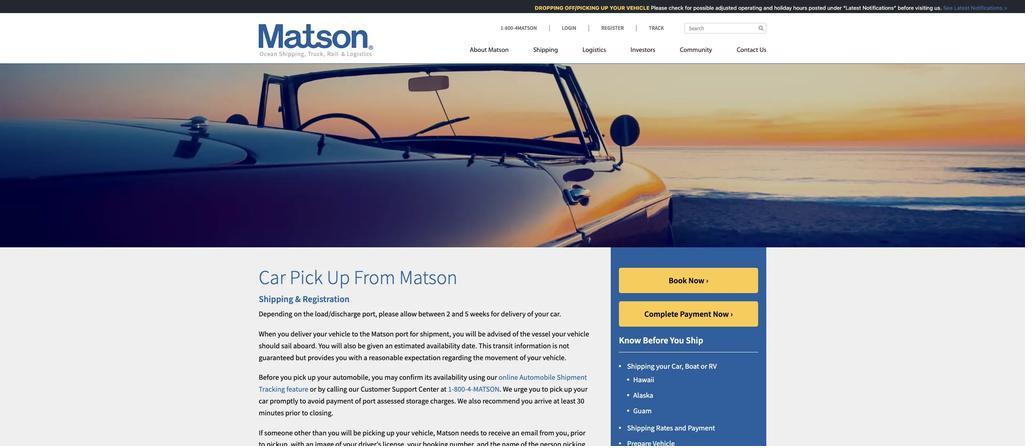 Task type: vqa. For each thing, say whether or not it's contained in the screenshot.
search search field
yes



Task type: locate. For each thing, give the bounding box(es) containing it.
1 horizontal spatial also
[[469, 397, 481, 406]]

you
[[278, 330, 289, 339], [453, 330, 464, 339], [336, 353, 347, 363], [280, 373, 292, 383], [372, 373, 383, 383], [529, 385, 541, 394], [522, 397, 533, 406], [328, 429, 340, 438]]

we right .
[[503, 385, 512, 394]]

not
[[559, 341, 569, 351]]

matson
[[473, 385, 500, 394]]

you up feature
[[280, 373, 292, 383]]

800- up about matson link
[[505, 25, 515, 32]]

now ›
[[689, 276, 709, 286], [713, 309, 733, 320]]

should
[[259, 341, 280, 351]]

shipping for shipping & registration
[[259, 294, 293, 305]]

1- left 4matson
[[501, 25, 505, 32]]

an up name
[[512, 429, 520, 438]]

to down feature
[[300, 397, 306, 406]]

with down other
[[291, 440, 304, 447]]

pick up feature
[[293, 373, 306, 383]]

0 horizontal spatial 800-
[[454, 385, 467, 394]]

1 horizontal spatial at
[[554, 397, 560, 406]]

0 horizontal spatial we
[[458, 397, 467, 406]]

1 horizontal spatial port
[[395, 330, 409, 339]]

shipping up hawaii
[[627, 362, 655, 371]]

0 vertical spatial also
[[344, 341, 356, 351]]

before up the tracking
[[259, 373, 279, 383]]

shipping for shipping your car, boat or rv
[[627, 362, 655, 371]]

1 horizontal spatial our
[[487, 373, 497, 383]]

0 vertical spatial availability
[[427, 341, 460, 351]]

1 vertical spatial 1-
[[448, 385, 454, 394]]

0 horizontal spatial at
[[441, 385, 447, 394]]

of
[[527, 310, 533, 319], [513, 330, 519, 339], [520, 353, 526, 363], [355, 397, 361, 406], [336, 440, 342, 447], [521, 440, 527, 447]]

1- up the charges.
[[448, 385, 454, 394]]

our up the matson
[[487, 373, 497, 383]]

1 horizontal spatial 800-
[[505, 25, 515, 32]]

0 vertical spatial up
[[308, 373, 316, 383]]

2 horizontal spatial an
[[512, 429, 520, 438]]

1 horizontal spatial you
[[670, 335, 684, 347]]

up up license, on the left
[[387, 429, 395, 438]]

1 horizontal spatial prior
[[571, 429, 586, 438]]

is
[[553, 341, 557, 351]]

and left holiday
[[759, 5, 769, 11]]

you right provides
[[336, 353, 347, 363]]

community link
[[668, 43, 725, 60]]

contact
[[737, 47, 758, 54]]

between
[[418, 310, 445, 319]]

&
[[295, 294, 301, 305]]

1 horizontal spatial vehicle
[[568, 330, 589, 339]]

0 horizontal spatial or
[[310, 385, 316, 394]]

up up feature
[[308, 373, 316, 383]]

availability down shipment,
[[427, 341, 460, 351]]

up
[[308, 373, 316, 383], [564, 385, 572, 394], [387, 429, 395, 438]]

0 horizontal spatial an
[[306, 440, 314, 447]]

up up least
[[564, 385, 572, 394]]

your left car.
[[535, 310, 549, 319]]

be up driver's
[[353, 429, 361, 438]]

needs
[[461, 429, 479, 438]]

1 horizontal spatial now ›
[[713, 309, 733, 320]]

1 vertical spatial also
[[469, 397, 481, 406]]

matson right 'about'
[[488, 47, 509, 54]]

0 vertical spatial be
[[478, 330, 486, 339]]

0 horizontal spatial for
[[410, 330, 419, 339]]

0 horizontal spatial up
[[308, 373, 316, 383]]

0 vertical spatial prior
[[285, 409, 300, 418]]

provides
[[308, 353, 334, 363]]

will
[[466, 330, 477, 339], [331, 341, 342, 351], [341, 429, 352, 438]]

at left least
[[554, 397, 560, 406]]

port inside the when you deliver your vehicle to the matson port for shipment, you will be advised of the vessel your vehicle should sail aboard. you will also be given an estimated availability date. this transit information is not guaranteed but provides you with a reasonable expectation regarding the movement of your vehicle.
[[395, 330, 409, 339]]

of right image
[[336, 440, 342, 447]]

0 vertical spatial an
[[385, 341, 393, 351]]

port inside . we urge you to pick up your car promptly to avoid payment of port assessed storage charges. we also recommend you arrive at least 30 minutes prior to closing.
[[363, 397, 376, 406]]

payment right rates
[[688, 424, 715, 433]]

a
[[364, 353, 368, 363]]

guam link
[[634, 407, 652, 416]]

or inside section
[[701, 362, 708, 371]]

transit
[[493, 341, 513, 351]]

your
[[535, 310, 549, 319], [313, 330, 327, 339], [552, 330, 566, 339], [527, 353, 541, 363], [656, 362, 670, 371], [317, 373, 331, 383], [574, 385, 588, 394], [396, 429, 410, 438], [343, 440, 357, 447], [407, 440, 421, 447]]

you up provides
[[319, 341, 330, 351]]

shipping link
[[521, 43, 570, 60]]

1 horizontal spatial for
[[491, 310, 500, 319]]

you left ship
[[670, 335, 684, 347]]

payment
[[680, 309, 712, 320], [688, 424, 715, 433]]

to down load/discharge
[[352, 330, 358, 339]]

1 vertical spatial pick
[[550, 385, 563, 394]]

1 vertical spatial availability
[[434, 373, 467, 383]]

for up 'estimated'
[[410, 330, 419, 339]]

notifications"
[[858, 5, 892, 11]]

know before you ship section
[[601, 248, 777, 447]]

1 vertical spatial for
[[491, 310, 500, 319]]

your up 30 on the bottom right of the page
[[574, 385, 588, 394]]

about matson link
[[470, 43, 521, 60]]

login
[[562, 25, 577, 32]]

up inside if someone other than you will be picking up your vehicle, matson needs to receive an email from you, prior to pickup, with an image of your driver's license, your booking number, and the name of the person pickin
[[387, 429, 395, 438]]

0 horizontal spatial our
[[349, 385, 359, 394]]

car
[[259, 265, 286, 290]]

book now › link
[[619, 268, 758, 294]]

driver's
[[359, 440, 381, 447]]

1 horizontal spatial pick
[[550, 385, 563, 394]]

your
[[605, 5, 621, 11]]

availability down regarding
[[434, 373, 467, 383]]

vehicle up not
[[568, 330, 589, 339]]

1 horizontal spatial up
[[387, 429, 395, 438]]

1 vertical spatial an
[[512, 429, 520, 438]]

promptly
[[270, 397, 298, 406]]

at up the charges.
[[441, 385, 447, 394]]

movement
[[485, 353, 518, 363]]

1 horizontal spatial before
[[643, 335, 669, 347]]

will right than
[[341, 429, 352, 438]]

number,
[[450, 440, 476, 447]]

0 horizontal spatial you
[[319, 341, 330, 351]]

latest
[[950, 5, 966, 11]]

will up provides
[[331, 341, 342, 351]]

reasonable
[[369, 353, 403, 363]]

recommend
[[483, 397, 520, 406]]

1 horizontal spatial an
[[385, 341, 393, 351]]

shipping down 4matson
[[533, 47, 558, 54]]

0 horizontal spatial also
[[344, 341, 356, 351]]

Search search field
[[685, 23, 767, 34]]

prior right you,
[[571, 429, 586, 438]]

car pick up from matson
[[259, 265, 458, 290]]

about
[[470, 47, 487, 54]]

0 horizontal spatial vehicle
[[329, 330, 350, 339]]

charges.
[[430, 397, 456, 406]]

2 vertical spatial for
[[410, 330, 419, 339]]

to
[[352, 330, 358, 339], [542, 385, 548, 394], [300, 397, 306, 406], [302, 409, 308, 418], [481, 429, 487, 438], [259, 440, 265, 447]]

at
[[441, 385, 447, 394], [554, 397, 560, 406]]

0 vertical spatial payment
[[680, 309, 712, 320]]

see latest notifications.> link
[[938, 5, 1003, 11]]

your left car,
[[656, 362, 670, 371]]

1 vertical spatial now ›
[[713, 309, 733, 320]]

1 vertical spatial 800-
[[454, 385, 467, 394]]

port
[[395, 330, 409, 339], [363, 397, 376, 406]]

for right check
[[681, 5, 688, 11]]

you up customer
[[372, 373, 383, 383]]

the up information
[[520, 330, 530, 339]]

0 horizontal spatial pick
[[293, 373, 306, 383]]

and down needs
[[477, 440, 489, 447]]

top menu navigation
[[470, 43, 767, 60]]

1 horizontal spatial or
[[701, 362, 708, 371]]

0 horizontal spatial prior
[[285, 409, 300, 418]]

30
[[577, 397, 585, 406]]

we
[[503, 385, 512, 394], [458, 397, 467, 406]]

payment up ship
[[680, 309, 712, 320]]

your inside the know before you ship section
[[656, 362, 670, 371]]

visiting
[[911, 5, 929, 11]]

you inside the when you deliver your vehicle to the matson port for shipment, you will be advised of the vessel your vehicle should sail aboard. you will also be given an estimated availability date. this transit information is not guaranteed but provides you with a reasonable expectation regarding the movement of your vehicle.
[[319, 341, 330, 351]]

0 horizontal spatial before
[[259, 373, 279, 383]]

investors link
[[619, 43, 668, 60]]

0 horizontal spatial with
[[291, 440, 304, 447]]

online
[[499, 373, 518, 383]]

email
[[521, 429, 538, 438]]

with inside if someone other than you will be picking up your vehicle, matson needs to receive an email from you, prior to pickup, with an image of your driver's license, your booking number, and the name of the person pickin
[[291, 440, 304, 447]]

to down avoid
[[302, 409, 308, 418]]

0 vertical spatial now ›
[[689, 276, 709, 286]]

None search field
[[685, 23, 767, 34]]

shipping for shipping rates and payment
[[627, 424, 655, 433]]

given
[[367, 341, 384, 351]]

or left by
[[310, 385, 316, 394]]

an down other
[[306, 440, 314, 447]]

port,
[[362, 310, 377, 319]]

also left given
[[344, 341, 356, 351]]

login link
[[549, 25, 589, 32]]

matson up given
[[371, 330, 394, 339]]

2 vehicle from the left
[[568, 330, 589, 339]]

0 vertical spatial port
[[395, 330, 409, 339]]

1-800-4matson
[[501, 25, 537, 32]]

our
[[487, 373, 497, 383], [349, 385, 359, 394]]

2 vertical spatial be
[[353, 429, 361, 438]]

to right needs
[[481, 429, 487, 438]]

2 vertical spatial up
[[387, 429, 395, 438]]

shipping rates and payment link
[[627, 424, 715, 433]]

automobile,
[[333, 373, 370, 383]]

from
[[540, 429, 555, 438]]

2 vertical spatial will
[[341, 429, 352, 438]]

for right weeks
[[491, 310, 500, 319]]

1 vertical spatial at
[[554, 397, 560, 406]]

800-
[[505, 25, 515, 32], [454, 385, 467, 394]]

boat
[[685, 362, 700, 371]]

1 vertical spatial we
[[458, 397, 467, 406]]

or left "rv"
[[701, 362, 708, 371]]

under
[[823, 5, 838, 11]]

1 vertical spatial will
[[331, 341, 342, 351]]

1 vertical spatial with
[[291, 440, 304, 447]]

using
[[469, 373, 485, 383]]

0 vertical spatial 1-
[[501, 25, 505, 32]]

ship
[[686, 335, 704, 347]]

book
[[669, 276, 687, 286]]

1 vertical spatial port
[[363, 397, 376, 406]]

and right rates
[[675, 424, 687, 433]]

prior down promptly
[[285, 409, 300, 418]]

its
[[425, 373, 432, 383]]

shipping inside shipping 'link'
[[533, 47, 558, 54]]

about matson
[[470, 47, 509, 54]]

posted
[[805, 5, 822, 11]]

possible
[[689, 5, 710, 11]]

also down 1-800-4-matson link
[[469, 397, 481, 406]]

shipping up depending
[[259, 294, 293, 305]]

1 vertical spatial up
[[564, 385, 572, 394]]

1 horizontal spatial with
[[349, 353, 362, 363]]

depending on the load/discharge port, please allow between 2 and 5 weeks for delivery of your car.
[[259, 310, 561, 319]]

and right 2
[[452, 310, 464, 319]]

of right payment
[[355, 397, 361, 406]]

you up sail
[[278, 330, 289, 339]]

0 vertical spatial before
[[643, 335, 669, 347]]

shipping your car, boat or rv link
[[627, 362, 717, 371]]

1 vertical spatial prior
[[571, 429, 586, 438]]

an up the reasonable
[[385, 341, 393, 351]]

your inside . we urge you to pick up your car promptly to avoid payment of port assessed storage charges. we also recommend you arrive at least 30 minutes prior to closing.
[[574, 385, 588, 394]]

0 vertical spatial with
[[349, 353, 362, 363]]

guam
[[634, 407, 652, 416]]

5
[[465, 310, 469, 319]]

pick up least
[[550, 385, 563, 394]]

the down the email
[[529, 440, 539, 447]]

0 horizontal spatial now ›
[[689, 276, 709, 286]]

for
[[681, 5, 688, 11], [491, 310, 500, 319], [410, 330, 419, 339]]

name
[[502, 440, 519, 447]]

1 horizontal spatial we
[[503, 385, 512, 394]]

matson
[[488, 47, 509, 54], [399, 265, 458, 290], [371, 330, 394, 339], [437, 429, 459, 438]]

minutes
[[259, 409, 284, 418]]

1 vehicle from the left
[[329, 330, 350, 339]]

0 vertical spatial or
[[701, 362, 708, 371]]

up
[[327, 265, 350, 290]]

port down customer
[[363, 397, 376, 406]]

port up 'estimated'
[[395, 330, 409, 339]]

with
[[349, 353, 362, 363], [291, 440, 304, 447]]

matson up booking
[[437, 429, 459, 438]]

pick
[[290, 265, 323, 290]]

be up "a"
[[358, 341, 366, 351]]

availability inside the when you deliver your vehicle to the matson port for shipment, you will be advised of the vessel your vehicle should sail aboard. you will also be given an estimated availability date. this transit information is not guaranteed but provides you with a reasonable expectation regarding the movement of your vehicle.
[[427, 341, 460, 351]]

0 horizontal spatial port
[[363, 397, 376, 406]]

1 vertical spatial be
[[358, 341, 366, 351]]

before
[[643, 335, 669, 347], [259, 373, 279, 383]]

you up image
[[328, 429, 340, 438]]

vehicle down load/discharge
[[329, 330, 350, 339]]

with left "a"
[[349, 353, 362, 363]]

least
[[561, 397, 576, 406]]

our down automobile,
[[349, 385, 359, 394]]

be up this
[[478, 330, 486, 339]]

2 horizontal spatial up
[[564, 385, 572, 394]]

complete payment now › link
[[619, 302, 758, 327]]

also inside the when you deliver your vehicle to the matson port for shipment, you will be advised of the vessel your vehicle should sail aboard. you will also be given an estimated availability date. this transit information is not guaranteed but provides you with a reasonable expectation regarding the movement of your vehicle.
[[344, 341, 356, 351]]

you down urge
[[522, 397, 533, 406]]

shipping down guam link
[[627, 424, 655, 433]]

matson inside the when you deliver your vehicle to the matson port for shipment, you will be advised of the vessel your vehicle should sail aboard. you will also be given an estimated availability date. this transit information is not guaranteed but provides you with a reasonable expectation regarding the movement of your vehicle.
[[371, 330, 394, 339]]

before right 'know'
[[643, 335, 669, 347]]

or by calling our customer support center at 1-800-4-matson
[[308, 385, 500, 394]]

operating
[[734, 5, 758, 11]]

4-
[[467, 385, 473, 394]]

we down 1-800-4-matson link
[[458, 397, 467, 406]]

shipping for shipping
[[533, 47, 558, 54]]

0 vertical spatial for
[[681, 5, 688, 11]]

and inside if someone other than you will be picking up your vehicle, matson needs to receive an email from you, prior to pickup, with an image of your driver's license, your booking number, and the name of the person pickin
[[477, 440, 489, 447]]

will up "date."
[[466, 330, 477, 339]]

regarding
[[442, 353, 472, 363]]

800- up the charges.
[[454, 385, 467, 394]]



Task type: describe. For each thing, give the bounding box(es) containing it.
and inside the know before you ship section
[[675, 424, 687, 433]]

vehicle,
[[412, 429, 435, 438]]

.
[[500, 385, 502, 394]]

before
[[894, 5, 910, 11]]

your right deliver
[[313, 330, 327, 339]]

please
[[647, 5, 663, 11]]

0 vertical spatial at
[[441, 385, 447, 394]]

1 vertical spatial before
[[259, 373, 279, 383]]

2 horizontal spatial for
[[681, 5, 688, 11]]

delivery
[[501, 310, 526, 319]]

your down information
[[527, 353, 541, 363]]

online automobile shipment tracking feature
[[259, 373, 587, 394]]

license,
[[383, 440, 406, 447]]

1 vertical spatial our
[[349, 385, 359, 394]]

register link
[[589, 25, 636, 32]]

of down information
[[520, 353, 526, 363]]

your left driver's
[[343, 440, 357, 447]]

notifications.>
[[967, 5, 1003, 11]]

payment
[[326, 397, 354, 406]]

logistics link
[[570, 43, 619, 60]]

from
[[354, 265, 395, 290]]

your up license, on the left
[[396, 429, 410, 438]]

at inside . we urge you to pick up your car promptly to avoid payment of port assessed storage charges. we also recommend you arrive at least 30 minutes prior to closing.
[[554, 397, 560, 406]]

shipment,
[[420, 330, 451, 339]]

you inside if someone other than you will be picking up your vehicle, matson needs to receive an email from you, prior to pickup, with an image of your driver's license, your booking number, and the name of the person pickin
[[328, 429, 340, 438]]

prior inside if someone other than you will be picking up your vehicle, matson needs to receive an email from you, prior to pickup, with an image of your driver's license, your booking number, and the name of the person pickin
[[571, 429, 586, 438]]

track
[[649, 25, 664, 32]]

blue matson logo with ocean, shipping, truck, rail and logistics written beneath it. image
[[259, 24, 373, 58]]

by
[[318, 385, 325, 394]]

book now ›
[[669, 276, 709, 286]]

up inside . we urge you to pick up your car promptly to avoid payment of port assessed storage charges. we also recommend you arrive at least 30 minutes prior to closing.
[[564, 385, 572, 394]]

0 vertical spatial 800-
[[505, 25, 515, 32]]

complete payment now ›
[[645, 309, 733, 320]]

1 horizontal spatial 1-
[[501, 25, 505, 32]]

you inside section
[[670, 335, 684, 347]]

your up by
[[317, 373, 331, 383]]

of inside . we urge you to pick up your car promptly to avoid payment of port assessed storage charges. we also recommend you arrive at least 30 minutes prior to closing.
[[355, 397, 361, 406]]

image
[[315, 440, 334, 447]]

0 horizontal spatial 1-
[[448, 385, 454, 394]]

search image
[[759, 25, 764, 31]]

0 vertical spatial our
[[487, 373, 497, 383]]

complete
[[645, 309, 679, 320]]

shipment
[[557, 373, 587, 383]]

the down receive
[[490, 440, 500, 447]]

track link
[[636, 25, 664, 32]]

1-800-4matson link
[[501, 25, 549, 32]]

4matson
[[515, 25, 537, 32]]

hawaii
[[634, 376, 655, 385]]

deliver
[[291, 330, 312, 339]]

to down if
[[259, 440, 265, 447]]

rates
[[656, 424, 673, 433]]

if
[[259, 429, 263, 438]]

expectation
[[405, 353, 441, 363]]

car,
[[672, 362, 684, 371]]

pick inside . we urge you to pick up your car promptly to avoid payment of port assessed storage charges. we also recommend you arrive at least 30 minutes prior to closing.
[[550, 385, 563, 394]]

calling
[[327, 385, 347, 394]]

adjusted
[[711, 5, 733, 11]]

investors
[[631, 47, 655, 54]]

0 vertical spatial will
[[466, 330, 477, 339]]

of right delivery
[[527, 310, 533, 319]]

also inside . we urge you to pick up your car promptly to avoid payment of port assessed storage charges. we also recommend you arrive at least 30 minutes prior to closing.
[[469, 397, 481, 406]]

someone
[[264, 429, 293, 438]]

of down the email
[[521, 440, 527, 447]]

estimated
[[394, 341, 425, 351]]

1-800-4-matson link
[[448, 385, 500, 394]]

your down vehicle,
[[407, 440, 421, 447]]

the right on
[[303, 310, 314, 319]]

you up "date."
[[453, 330, 464, 339]]

customer
[[361, 385, 391, 394]]

date.
[[462, 341, 477, 351]]

you down automobile
[[529, 385, 541, 394]]

2 vertical spatial an
[[306, 440, 314, 447]]

before you pick up your automobile, you may confirm its availability using our
[[259, 373, 499, 383]]

dropping off/picking up your vehicle please check for possible adjusted operating and holiday hours posted under "latest notifications" before visiting us. see latest notifications.>
[[531, 5, 1003, 11]]

the down this
[[473, 353, 483, 363]]

0 vertical spatial pick
[[293, 373, 306, 383]]

off/picking
[[561, 5, 595, 11]]

weeks
[[470, 310, 490, 319]]

please
[[379, 310, 399, 319]]

information
[[515, 341, 551, 351]]

other
[[294, 429, 311, 438]]

an inside the when you deliver your vehicle to the matson port for shipment, you will be advised of the vessel your vehicle should sail aboard. you will also be given an estimated availability date. this transit information is not guaranteed but provides you with a reasonable expectation regarding the movement of your vehicle.
[[385, 341, 393, 351]]

prior inside . we urge you to pick up your car promptly to avoid payment of port assessed storage charges. we also recommend you arrive at least 30 minutes prior to closing.
[[285, 409, 300, 418]]

shipping rates and payment
[[627, 424, 715, 433]]

alaska link
[[634, 391, 654, 401]]

your up "is"
[[552, 330, 566, 339]]

to inside the when you deliver your vehicle to the matson port for shipment, you will be advised of the vessel your vehicle should sail aboard. you will also be given an estimated availability date. this transit information is not guaranteed but provides you with a reasonable expectation regarding the movement of your vehicle.
[[352, 330, 358, 339]]

0 vertical spatial we
[[503, 385, 512, 394]]

1 vertical spatial payment
[[688, 424, 715, 433]]

will inside if someone other than you will be picking up your vehicle, matson needs to receive an email from you, prior to pickup, with an image of your driver's license, your booking number, and the name of the person pickin
[[341, 429, 352, 438]]

guaranteed
[[259, 353, 294, 363]]

vehicle.
[[543, 353, 567, 363]]

matson inside if someone other than you will be picking up your vehicle, matson needs to receive an email from you, prior to pickup, with an image of your driver's license, your booking number, and the name of the person pickin
[[437, 429, 459, 438]]

1 vertical spatial or
[[310, 385, 316, 394]]

car shipped by matson to hawaii at beach during sunset. image
[[0, 51, 1025, 248]]

see
[[939, 5, 949, 11]]

us.
[[930, 5, 938, 11]]

matson up between
[[399, 265, 458, 290]]

hours
[[789, 5, 803, 11]]

car
[[259, 397, 268, 406]]

for inside the when you deliver your vehicle to the matson port for shipment, you will be advised of the vessel your vehicle should sail aboard. you will also be given an estimated availability date. this transit information is not guaranteed but provides you with a reasonable expectation regarding the movement of your vehicle.
[[410, 330, 419, 339]]

if someone other than you will be picking up your vehicle, matson needs to receive an email from you, prior to pickup, with an image of your driver's license, your booking number, and the name of the person pickin
[[259, 429, 586, 447]]

center
[[419, 385, 439, 394]]

with inside the when you deliver your vehicle to the matson port for shipment, you will be advised of the vessel your vehicle should sail aboard. you will also be given an estimated availability date. this transit information is not guaranteed but provides you with a reasonable expectation regarding the movement of your vehicle.
[[349, 353, 362, 363]]

confirm
[[399, 373, 423, 383]]

sail
[[281, 341, 292, 351]]

know
[[619, 335, 641, 347]]

when you deliver your vehicle to the matson port for shipment, you will be advised of the vessel your vehicle should sail aboard. you will also be given an estimated availability date. this transit information is not guaranteed but provides you with a reasonable expectation regarding the movement of your vehicle.
[[259, 330, 589, 363]]

to up arrive
[[542, 385, 548, 394]]

person
[[540, 440, 562, 447]]

matson inside the top menu navigation
[[488, 47, 509, 54]]

the up given
[[360, 330, 370, 339]]

of right advised
[[513, 330, 519, 339]]

pickup,
[[267, 440, 289, 447]]

depending
[[259, 310, 292, 319]]

contact us
[[737, 47, 767, 54]]

before inside section
[[643, 335, 669, 347]]

but
[[296, 353, 306, 363]]

load/discharge
[[315, 310, 361, 319]]

be inside if someone other than you will be picking up your vehicle, matson needs to receive an email from you, prior to pickup, with an image of your driver's license, your booking number, and the name of the person pickin
[[353, 429, 361, 438]]

know before you ship
[[619, 335, 704, 347]]

2
[[447, 310, 450, 319]]



